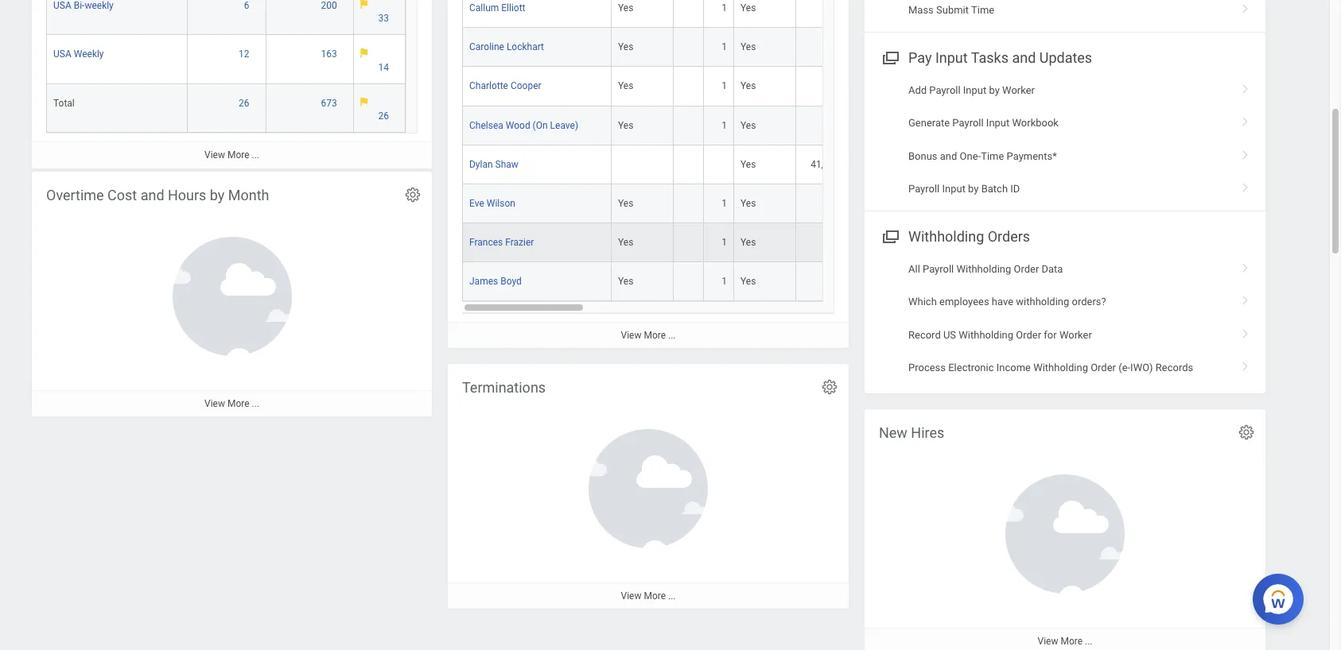 Task type: locate. For each thing, give the bounding box(es) containing it.
payroll right all at the top of page
[[923, 263, 954, 275]]

which employees have withholding orders?
[[909, 296, 1106, 308]]

payroll for generate
[[953, 117, 984, 129]]

0 vertical spatial 26 button
[[239, 97, 252, 110]]

12
[[239, 49, 249, 60]]

1 vertical spatial list
[[865, 253, 1266, 384]]

pay input tasks and updates
[[909, 49, 1092, 66]]

more inside employee changes that impact payroll element
[[644, 330, 666, 341]]

more
[[227, 150, 249, 161], [644, 330, 666, 341], [227, 399, 249, 410], [644, 591, 666, 602], [1061, 637, 1083, 648]]

0 vertical spatial the average hours per employee is less than 40.  all hours might not be submitted for the current open pay period. image
[[360, 0, 368, 9]]

0 vertical spatial list
[[865, 74, 1266, 206]]

payroll input by batch id
[[909, 183, 1020, 195]]

chevron right image inside all payroll withholding order data link
[[1235, 258, 1256, 273]]

1 for charlotte cooper
[[722, 81, 727, 92]]

row
[[462, 0, 1341, 28], [462, 28, 1341, 67], [46, 35, 406, 84], [462, 67, 1341, 106], [46, 84, 406, 133], [462, 106, 1341, 145], [462, 145, 1341, 184], [462, 184, 1341, 223], [462, 223, 1341, 262], [462, 262, 1341, 301]]

0 horizontal spatial 26 button
[[239, 97, 252, 110]]

1 vertical spatial worker
[[1060, 329, 1092, 341]]

more inside new hires 'element'
[[1061, 637, 1083, 648]]

1 the average hours per employee is less than 40.  all hours might not be submitted for the current open pay period. element from the top
[[360, 0, 399, 25]]

list
[[865, 74, 1266, 206], [865, 253, 1266, 384]]

cost
[[107, 187, 137, 204]]

view inside new hires 'element'
[[1038, 637, 1058, 648]]

which employees have withholding orders? link
[[865, 286, 1266, 319]]

2 list from the top
[[865, 253, 1266, 384]]

chevron right image
[[1235, 79, 1256, 95], [1235, 112, 1256, 128], [1235, 178, 1256, 193]]

payroll
[[929, 84, 961, 96], [953, 117, 984, 129], [909, 183, 940, 195], [923, 263, 954, 275]]

view more ... inside overtime cost and hours by month element
[[204, 399, 259, 410]]

view more ... link for new hires
[[865, 629, 1266, 651]]

cooper
[[511, 81, 541, 92]]

employees
[[940, 296, 989, 308]]

0 vertical spatial worker
[[1002, 84, 1035, 96]]

0 horizontal spatial worker
[[1002, 84, 1035, 96]]

2 chevron right image from the top
[[1235, 145, 1256, 161]]

0 vertical spatial 26
[[239, 98, 249, 109]]

payroll input by batch id link
[[865, 173, 1266, 206]]

1 vertical spatial the average hours per employee is less than 40.  all hours might not be submitted for the current open pay period. element
[[360, 48, 399, 74]]

26 button down 14 button
[[378, 110, 391, 123]]

the average hours per employee is less than 40.  all hours might not be submitted for the current open pay period. element down the 14
[[360, 97, 399, 123]]

payroll for all
[[923, 263, 954, 275]]

process electronic income withholding order (e-iwo) records link
[[865, 352, 1266, 384]]

view more ... inside new hires 'element'
[[1038, 637, 1093, 648]]

26 inside the average hours per employee is less than 40.  all hours might not be submitted for the current open pay period. element
[[378, 111, 389, 122]]

... inside overtime cost and hours by month element
[[252, 399, 259, 410]]

orders
[[988, 228, 1030, 245]]

chelsea
[[469, 120, 503, 131]]

yes
[[618, 3, 634, 14], [741, 3, 756, 14], [618, 42, 634, 53], [741, 42, 756, 53], [618, 81, 634, 92], [741, 81, 756, 92], [618, 120, 634, 131], [741, 120, 756, 131], [741, 159, 756, 170], [618, 198, 634, 209], [741, 198, 756, 209], [618, 237, 634, 248], [741, 237, 756, 248], [618, 276, 634, 287], [741, 276, 756, 287]]

1 vertical spatial time
[[981, 150, 1004, 162]]

2 vertical spatial chevron right image
[[1235, 178, 1256, 193]]

chevron right image inside mass submit time link
[[1235, 0, 1256, 15]]

overtime
[[46, 187, 104, 204]]

the average hours per employee is less than 40.  all hours might not be submitted for the current open pay period. element
[[360, 0, 399, 25], [360, 48, 399, 74], [360, 97, 399, 123]]

worker
[[1002, 84, 1035, 96], [1060, 329, 1092, 341]]

view inside overtime cost and hours by month element
[[204, 399, 225, 410]]

payroll readiness - current pay period element
[[32, 0, 432, 168]]

26 down 14 button
[[378, 111, 389, 122]]

row containing dylan shaw
[[462, 145, 1341, 184]]

generate
[[909, 117, 950, 129]]

leave)
[[550, 120, 578, 131]]

5 chevron right image from the top
[[1235, 323, 1256, 339]]

by left batch
[[968, 183, 979, 195]]

3 chevron right image from the top
[[1235, 178, 1256, 193]]

month
[[228, 187, 269, 204]]

worker right for on the bottom right of page
[[1060, 329, 1092, 341]]

input up bonus and one-time payments*
[[986, 117, 1010, 129]]

chevron right image inside add payroll input by worker link
[[1235, 79, 1256, 95]]

2 the average hours per employee is less than 40.  all hours might not be submitted for the current open pay period. element from the top
[[360, 48, 399, 74]]

order
[[1014, 263, 1039, 275], [1016, 329, 1041, 341], [1091, 362, 1116, 374]]

more inside overtime cost and hours by month element
[[227, 399, 249, 410]]

chevron right image inside which employees have withholding orders? link
[[1235, 290, 1256, 306]]

add payroll input by worker link
[[865, 74, 1266, 107]]

by
[[989, 84, 1000, 96], [968, 183, 979, 195], [210, 187, 225, 204]]

row containing james boyd
[[462, 262, 1341, 301]]

row containing eve wilson
[[462, 184, 1341, 223]]

4 1 from the top
[[722, 120, 727, 131]]

1 vertical spatial and
[[940, 150, 957, 162]]

generate payroll input workbook
[[909, 117, 1059, 129]]

and right cost
[[141, 187, 164, 204]]

chevron right image inside payroll input by batch id link
[[1235, 178, 1256, 193]]

0 horizontal spatial 26
[[239, 98, 249, 109]]

more for overtime cost and hours by month
[[227, 399, 249, 410]]

time right 'submit'
[[971, 4, 995, 16]]

the average hours per employee is less than 40.  all hours might not be submitted for the current open pay period. element containing 33
[[360, 0, 399, 25]]

new hires element
[[865, 410, 1266, 651]]

1 1 from the top
[[722, 3, 727, 14]]

payments*
[[1007, 150, 1057, 162]]

iwo)
[[1131, 362, 1153, 374]]

the average hours per employee is less than 40.  all hours might not be submitted for the current open pay period. element up the 14
[[360, 0, 399, 25]]

3 the average hours per employee is less than 40.  all hours might not be submitted for the current open pay period. element from the top
[[360, 97, 399, 123]]

1 horizontal spatial 26 button
[[378, 110, 391, 123]]

payroll for add
[[929, 84, 961, 96]]

and right tasks
[[1012, 49, 1036, 66]]

dylan shaw
[[469, 159, 519, 170]]

worker up workbook at the right top
[[1002, 84, 1035, 96]]

26 button for the average hours per employee is less than 40.  all hours might not be submitted for the current open pay period. element containing 26
[[378, 110, 391, 123]]

cell
[[674, 0, 704, 28], [796, 0, 860, 28], [674, 28, 704, 67], [796, 28, 860, 67], [674, 67, 704, 106], [796, 67, 860, 106], [674, 106, 704, 145], [796, 106, 860, 145], [612, 145, 674, 184], [674, 145, 704, 184], [704, 145, 734, 184], [674, 184, 704, 223], [796, 184, 860, 223], [674, 223, 704, 262], [796, 223, 860, 262], [674, 262, 704, 301], [796, 262, 860, 301]]

input
[[935, 49, 968, 66], [963, 84, 987, 96], [986, 117, 1010, 129], [942, 183, 966, 195]]

1 vertical spatial 26 button
[[378, 110, 391, 123]]

charlotte cooper
[[469, 81, 541, 92]]

673 button
[[321, 97, 340, 110]]

bonus and one-time payments*
[[909, 150, 1057, 162]]

673
[[321, 98, 337, 109]]

... inside 'terminations' element
[[668, 591, 676, 602]]

0 vertical spatial and
[[1012, 49, 1036, 66]]

row containing caroline lockhart
[[462, 28, 1341, 67]]

order left (e-
[[1091, 362, 1116, 374]]

4 chevron right image from the top
[[1235, 290, 1256, 306]]

view more ... for overtime cost and hours by month
[[204, 399, 259, 410]]

overtime cost and hours by month
[[46, 187, 269, 204]]

withholding down withholding orders
[[957, 263, 1011, 275]]

time inside 'list'
[[981, 150, 1004, 162]]

6 1 from the top
[[722, 237, 727, 248]]

5 1 from the top
[[722, 198, 727, 209]]

7 1 from the top
[[722, 276, 727, 287]]

3 chevron right image from the top
[[1235, 258, 1256, 273]]

view more ... inside 'terminations' element
[[621, 591, 676, 602]]

... for terminations
[[668, 591, 676, 602]]

view for overtime cost and hours by month
[[204, 399, 225, 410]]

record us withholding order for worker link
[[865, 319, 1266, 352]]

time
[[971, 4, 995, 16], [981, 150, 1004, 162]]

2 vertical spatial and
[[141, 187, 164, 204]]

2 1 from the top
[[722, 42, 727, 53]]

6 chevron right image from the top
[[1235, 356, 1256, 372]]

chevron right image inside process electronic income withholding order (e-iwo) records link
[[1235, 356, 1256, 372]]

view inside payroll readiness - current pay period element
[[204, 150, 225, 161]]

26 for row containing total
[[239, 98, 249, 109]]

26 button
[[239, 97, 252, 110], [378, 110, 391, 123]]

1 vertical spatial the average hours per employee is less than 40.  all hours might not be submitted for the current open pay period. image
[[360, 48, 368, 58]]

callum elliott link
[[469, 0, 525, 14]]

2 vertical spatial the average hours per employee is less than 40.  all hours might not be submitted for the current open pay period. element
[[360, 97, 399, 123]]

list for withholding orders
[[865, 253, 1266, 384]]

all payroll withholding order data link
[[865, 253, 1266, 286]]

0 horizontal spatial and
[[141, 187, 164, 204]]

process electronic income withholding order (e-iwo) records
[[909, 362, 1194, 374]]

payroll right add at the right top of the page
[[929, 84, 961, 96]]

the average hours per employee is less than 40.  all hours might not be submitted for the current open pay period. element inside 33 row
[[360, 0, 399, 25]]

33 row
[[46, 0, 406, 35]]

all payroll withholding order data
[[909, 263, 1063, 275]]

1 for chelsea wood (on leave)
[[722, 120, 727, 131]]

1 vertical spatial 26
[[378, 111, 389, 122]]

0 vertical spatial chevron right image
[[1235, 79, 1256, 95]]

1 list from the top
[[865, 74, 1266, 206]]

withholding up all at the top of page
[[909, 228, 984, 245]]

new
[[879, 425, 908, 442]]

2 the average hours per employee is less than 40.  all hours might not be submitted for the current open pay period. image from the top
[[360, 48, 368, 58]]

0 vertical spatial the average hours per employee is less than 40.  all hours might not be submitted for the current open pay period. element
[[360, 0, 399, 25]]

have
[[992, 296, 1014, 308]]

list containing all payroll withholding order data
[[865, 253, 1266, 384]]

income
[[997, 362, 1031, 374]]

... inside payroll readiness - current pay period element
[[252, 150, 259, 161]]

order left for on the bottom right of page
[[1016, 329, 1041, 341]]

view inside 'terminations' element
[[621, 591, 642, 602]]

26 down 12 button
[[239, 98, 249, 109]]

charlotte
[[469, 81, 508, 92]]

employee changes that impact payroll element
[[448, 0, 1341, 348]]

26
[[239, 98, 249, 109], [378, 111, 389, 122]]

more inside 'terminations' element
[[644, 591, 666, 602]]

26 for the average hours per employee is less than 40.  all hours might not be submitted for the current open pay period. element containing 26
[[378, 111, 389, 122]]

by down tasks
[[989, 84, 1000, 96]]

the average hours per employee is less than 40.  all hours might not be submitted for the current open pay period. element containing 14
[[360, 48, 399, 74]]

the average hours per employee is less than 40.  all hours might not be submitted for the current open pay period. image
[[360, 0, 368, 9], [360, 48, 368, 58]]

26 button down 12 button
[[239, 97, 252, 110]]

chevron right image inside bonus and one-time payments* link
[[1235, 145, 1256, 161]]

3 1 from the top
[[722, 81, 727, 92]]

add payroll input by worker
[[909, 84, 1035, 96]]

order for data
[[1014, 263, 1039, 275]]

bonus
[[909, 150, 938, 162]]

list containing add payroll input by worker
[[865, 74, 1266, 206]]

withholding orders
[[909, 228, 1030, 245]]

1 horizontal spatial and
[[940, 150, 957, 162]]

row containing frances frazier
[[462, 223, 1341, 262]]

1 chevron right image from the top
[[1235, 79, 1256, 95]]

and left one-
[[940, 150, 957, 162]]

view
[[204, 150, 225, 161], [621, 330, 642, 341], [204, 399, 225, 410], [621, 591, 642, 602], [1038, 637, 1058, 648]]

one-
[[960, 150, 981, 162]]

withholding
[[909, 228, 984, 245], [957, 263, 1011, 275], [959, 329, 1014, 341], [1034, 362, 1088, 374]]

0 vertical spatial order
[[1014, 263, 1039, 275]]

add
[[909, 84, 927, 96]]

input down one-
[[942, 183, 966, 195]]

1 vertical spatial chevron right image
[[1235, 112, 1256, 128]]

by right the hours
[[210, 187, 225, 204]]

order left data
[[1014, 263, 1039, 275]]

payroll up one-
[[953, 117, 984, 129]]

dylan shaw link
[[469, 156, 519, 170]]

1 for eve wilson
[[722, 198, 727, 209]]

row containing total
[[46, 84, 406, 133]]

generate payroll input workbook link
[[865, 107, 1266, 140]]

updates
[[1040, 49, 1092, 66]]

1 for caroline lockhart
[[722, 42, 727, 53]]

1 horizontal spatial 26
[[378, 111, 389, 122]]

1 vertical spatial order
[[1016, 329, 1041, 341]]

the average hours per employee is less than 40.  all hours might not be submitted for the current open pay period. image inside 33 row
[[360, 0, 368, 9]]

time up batch
[[981, 150, 1004, 162]]

chevron right image
[[1235, 0, 1256, 15], [1235, 145, 1256, 161], [1235, 258, 1256, 273], [1235, 290, 1256, 306], [1235, 323, 1256, 339], [1235, 356, 1256, 372]]

batch
[[981, 183, 1008, 195]]

the average hours per employee is less than 40.  all hours might not be submitted for the current open pay period. element containing 26
[[360, 97, 399, 123]]

charlotte cooper link
[[469, 78, 541, 92]]

input right 'pay' in the top right of the page
[[935, 49, 968, 66]]

1 chevron right image from the top
[[1235, 0, 1256, 15]]

...
[[252, 150, 259, 161], [668, 330, 676, 341], [252, 399, 259, 410], [668, 591, 676, 602], [1085, 637, 1093, 648]]

james boyd
[[469, 276, 522, 287]]

2 chevron right image from the top
[[1235, 112, 1256, 128]]

withholding down record us withholding order for worker link
[[1034, 362, 1088, 374]]

chevron right image inside record us withholding order for worker link
[[1235, 323, 1256, 339]]

... inside new hires 'element'
[[1085, 637, 1093, 648]]

view more ... link
[[32, 142, 432, 168], [448, 322, 849, 348], [32, 391, 432, 417], [448, 583, 849, 610], [865, 629, 1266, 651]]

the average hours per employee is less than 40.  all hours might not be submitted for the current open pay period. element down 33 in the left of the page
[[360, 48, 399, 74]]

1 for james boyd
[[722, 276, 727, 287]]

view more ... for new hires
[[1038, 637, 1093, 648]]

terminations element
[[448, 364, 849, 610]]

1
[[722, 3, 727, 14], [722, 42, 727, 53], [722, 81, 727, 92], [722, 120, 727, 131], [722, 198, 727, 209], [722, 237, 727, 248], [722, 276, 727, 287]]

1 the average hours per employee is less than 40.  all hours might not be submitted for the current open pay period. image from the top
[[360, 0, 368, 9]]



Task type: vqa. For each thing, say whether or not it's contained in the screenshot.
Tasks
yes



Task type: describe. For each thing, give the bounding box(es) containing it.
33
[[378, 13, 389, 24]]

configure overtime cost and hours by month image
[[404, 186, 422, 204]]

hours
[[168, 187, 206, 204]]

overtime cost and hours by month element
[[32, 172, 432, 417]]

all
[[909, 263, 920, 275]]

frazier
[[505, 237, 534, 248]]

chevron right image for worker
[[1235, 79, 1256, 95]]

more for new hires
[[1061, 637, 1083, 648]]

record
[[909, 329, 941, 341]]

chevron right image for data
[[1235, 258, 1256, 273]]

0 vertical spatial time
[[971, 4, 995, 16]]

james
[[469, 276, 498, 287]]

41,037.38
[[811, 159, 853, 170]]

shaw
[[495, 159, 519, 170]]

(on
[[533, 120, 548, 131]]

1 horizontal spatial by
[[968, 183, 979, 195]]

hires
[[911, 425, 945, 442]]

caroline
[[469, 42, 504, 53]]

workbook
[[1012, 117, 1059, 129]]

eve
[[469, 198, 484, 209]]

boyd
[[501, 276, 522, 287]]

configure new hires image
[[1238, 424, 1255, 442]]

row containing callum elliott
[[462, 0, 1341, 28]]

view more ... link for overtime cost and hours by month
[[32, 391, 432, 417]]

row containing charlotte cooper
[[462, 67, 1341, 106]]

total
[[53, 98, 75, 109]]

orders?
[[1072, 296, 1106, 308]]

wilson
[[487, 198, 515, 209]]

eve wilson link
[[469, 195, 515, 209]]

pay
[[909, 49, 932, 66]]

withholding
[[1016, 296, 1069, 308]]

view more ... link for terminations
[[448, 583, 849, 610]]

33 button
[[378, 12, 391, 25]]

... inside employee changes that impact payroll element
[[668, 330, 676, 341]]

mass submit time link
[[865, 0, 1266, 27]]

input up generate payroll input workbook
[[963, 84, 987, 96]]

the average hours per employee is less than 40.  all hours might not be submitted for the current open pay period. image for 33
[[360, 0, 368, 9]]

more inside payroll readiness - current pay period element
[[227, 150, 249, 161]]

order for for
[[1016, 329, 1041, 341]]

frances frazier link
[[469, 234, 534, 248]]

usa
[[53, 49, 71, 60]]

... for overtime cost and hours by month
[[252, 399, 259, 410]]

the average hours per employee is less than 40.  all hours might not be submitted for the current open pay period. element for 673
[[360, 97, 399, 123]]

26 button for row containing total
[[239, 97, 252, 110]]

row containing usa weekly
[[46, 35, 406, 84]]

new hires
[[879, 425, 945, 442]]

12 button
[[239, 48, 252, 61]]

chevron right image for for
[[1235, 323, 1256, 339]]

payroll down bonus
[[909, 183, 940, 195]]

chevron right image for payments*
[[1235, 145, 1256, 161]]

the average hours per employee is less than 40.  all hours might not be submitted for the current open pay period. element for 163
[[360, 48, 399, 74]]

chevron right image for order
[[1235, 356, 1256, 372]]

2 horizontal spatial and
[[1012, 49, 1036, 66]]

usa weekly link
[[53, 46, 104, 60]]

(e-
[[1119, 362, 1131, 374]]

chelsea wood (on leave)
[[469, 120, 578, 131]]

submit
[[936, 4, 969, 16]]

the average hours per employee is less than 40.  all hours might not be submitted for the current open pay period. image for 14
[[360, 48, 368, 58]]

view inside employee changes that impact payroll element
[[621, 330, 642, 341]]

data
[[1042, 263, 1063, 275]]

dylan
[[469, 159, 493, 170]]

menu group image
[[879, 225, 901, 246]]

view more ... for terminations
[[621, 591, 676, 602]]

caroline lockhart link
[[469, 38, 544, 53]]

terminations
[[462, 379, 546, 396]]

total element
[[53, 95, 75, 109]]

1 for callum elliott
[[722, 3, 727, 14]]

which
[[909, 296, 937, 308]]

usa weekly
[[53, 49, 104, 60]]

james boyd link
[[469, 273, 522, 287]]

chevron right image for id
[[1235, 178, 1256, 193]]

view more ... inside payroll readiness - current pay period element
[[204, 150, 259, 161]]

record us withholding order for worker
[[909, 329, 1092, 341]]

14
[[378, 62, 389, 73]]

withholding up electronic
[[959, 329, 1014, 341]]

2 horizontal spatial by
[[989, 84, 1000, 96]]

callum elliott
[[469, 3, 525, 14]]

electronic
[[948, 362, 994, 374]]

mass
[[909, 4, 934, 16]]

eve wilson
[[469, 198, 515, 209]]

list for pay input tasks and updates
[[865, 74, 1266, 206]]

1 horizontal spatial worker
[[1060, 329, 1092, 341]]

1 for frances frazier
[[722, 237, 727, 248]]

chevron right image inside generate payroll input workbook link
[[1235, 112, 1256, 128]]

... for new hires
[[1085, 637, 1093, 648]]

callum
[[469, 3, 499, 14]]

view for new hires
[[1038, 637, 1058, 648]]

0 horizontal spatial by
[[210, 187, 225, 204]]

14 button
[[378, 61, 391, 74]]

caroline lockhart
[[469, 42, 544, 53]]

chevron right image for orders?
[[1235, 290, 1256, 306]]

163
[[321, 49, 337, 60]]

view more ... inside employee changes that impact payroll element
[[621, 330, 676, 341]]

wood
[[506, 120, 530, 131]]

the average hours per employee is less than 40.  all hours might not be submitted for the current open pay period. image
[[360, 97, 368, 107]]

bonus and one-time payments* link
[[865, 140, 1266, 173]]

2 vertical spatial order
[[1091, 362, 1116, 374]]

tasks
[[971, 49, 1009, 66]]

lockhart
[[507, 42, 544, 53]]

row containing chelsea wood (on leave)
[[462, 106, 1341, 145]]

id
[[1011, 183, 1020, 195]]

mass submit time
[[909, 4, 995, 16]]

configure terminations image
[[821, 379, 839, 396]]

chelsea wood (on leave) link
[[469, 117, 578, 131]]

menu group image
[[879, 46, 901, 67]]

163 button
[[321, 48, 340, 61]]

us
[[943, 329, 956, 341]]

elliott
[[501, 3, 525, 14]]

frances frazier
[[469, 237, 534, 248]]

records
[[1156, 362, 1194, 374]]

view for terminations
[[621, 591, 642, 602]]

process
[[909, 362, 946, 374]]

weekly
[[74, 49, 104, 60]]

more for terminations
[[644, 591, 666, 602]]



